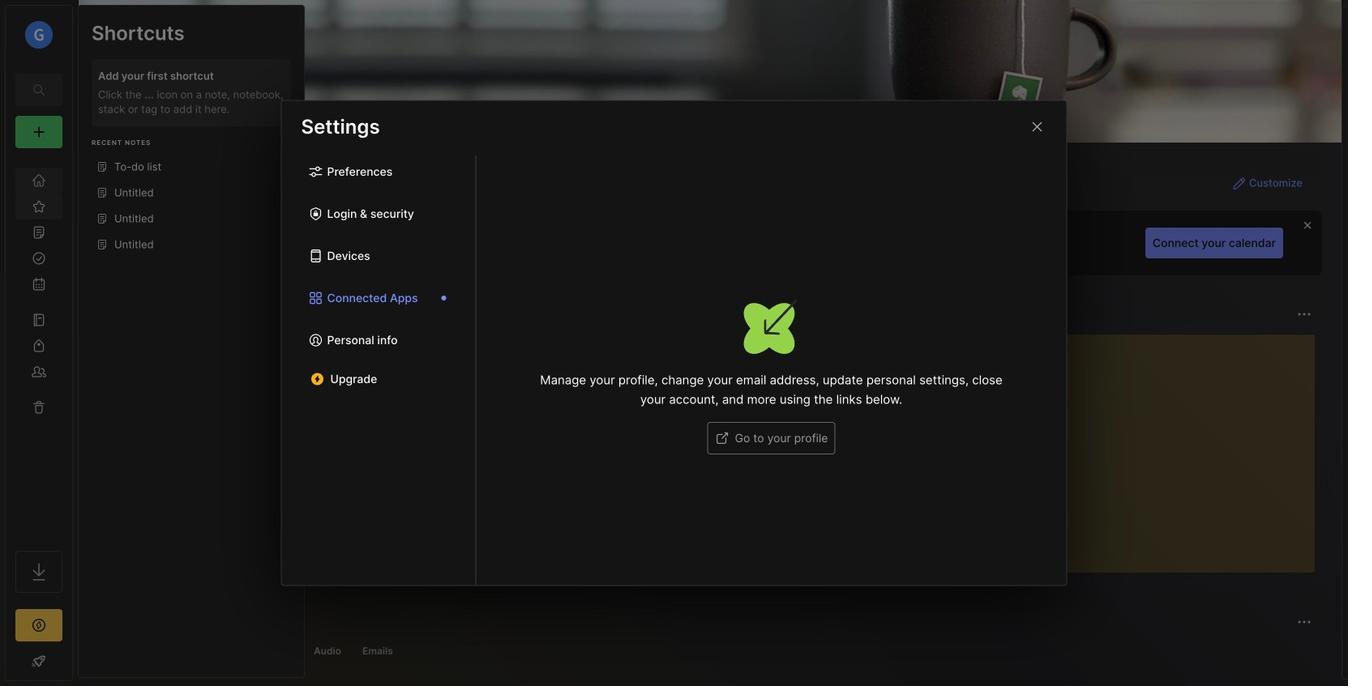 Task type: locate. For each thing, give the bounding box(es) containing it.
tree
[[6, 158, 72, 537]]

main element
[[0, 0, 78, 687]]

home image
[[31, 173, 47, 189]]

tab list
[[282, 156, 476, 586], [108, 334, 899, 354], [108, 642, 1310, 662]]

row group
[[105, 363, 834, 584]]

tab
[[108, 334, 155, 354], [162, 334, 228, 354], [108, 642, 170, 662], [232, 642, 300, 662], [307, 642, 349, 662], [355, 642, 400, 662]]

upgrade image
[[29, 616, 49, 636]]



Task type: describe. For each thing, give the bounding box(es) containing it.
Start writing… text field
[[939, 335, 1315, 560]]

close image
[[1028, 117, 1047, 137]]

tree inside "main" element
[[6, 158, 72, 537]]

edit search image
[[29, 80, 49, 100]]



Task type: vqa. For each thing, say whether or not it's contained in the screenshot.
Home Image
yes



